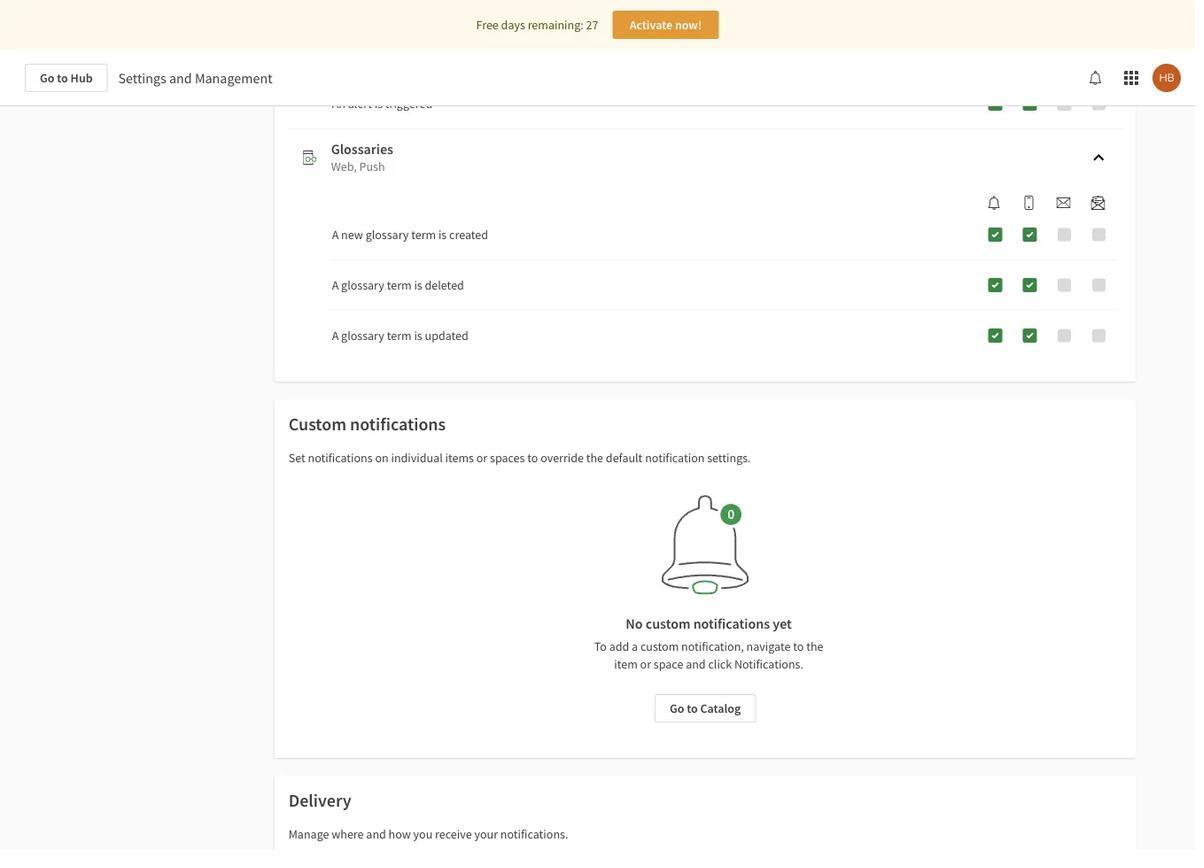 Task type: vqa. For each thing, say whether or not it's contained in the screenshot.
Services
no



Task type: locate. For each thing, give the bounding box(es) containing it.
glossary down new
[[341, 277, 385, 293]]

0 vertical spatial or
[[477, 450, 488, 466]]

free
[[476, 17, 499, 33]]

1 horizontal spatial and
[[366, 827, 386, 843]]

or
[[477, 450, 488, 466], [640, 657, 651, 673]]

a left new
[[332, 227, 339, 243]]

push notifications in qlik sense mobile element
[[1015, 196, 1044, 210]]

a for a new glossary term is created
[[332, 227, 339, 243]]

override
[[541, 450, 584, 466]]

push
[[359, 159, 385, 175]]

web,
[[331, 159, 357, 175]]

a up "a glossary term is updated"
[[332, 277, 339, 293]]

is
[[375, 96, 383, 112], [439, 227, 447, 243], [414, 277, 423, 293], [414, 328, 423, 344]]

updated
[[425, 328, 469, 344]]

notifications for set
[[308, 450, 373, 466]]

created
[[449, 227, 488, 243]]

the
[[586, 450, 604, 466], [807, 639, 824, 655]]

go
[[40, 70, 54, 86], [670, 701, 685, 717]]

1 vertical spatial notifications
[[308, 450, 373, 466]]

and
[[169, 69, 192, 87], [686, 657, 706, 673], [366, 827, 386, 843]]

a glossary term is updated
[[332, 328, 469, 344]]

triggered
[[385, 96, 433, 112]]

custom up space
[[641, 639, 679, 655]]

1 vertical spatial term
[[387, 277, 412, 293]]

and left click in the bottom right of the page
[[686, 657, 706, 673]]

0 vertical spatial a
[[332, 227, 339, 243]]

1 horizontal spatial or
[[640, 657, 651, 673]]

0 vertical spatial and
[[169, 69, 192, 87]]

to left catalog on the bottom of the page
[[687, 701, 698, 717]]

2 vertical spatial and
[[366, 827, 386, 843]]

is left created
[[439, 227, 447, 243]]

2 vertical spatial a
[[332, 328, 339, 344]]

1 vertical spatial go
[[670, 701, 685, 717]]

term left the updated
[[387, 328, 412, 344]]

0 vertical spatial the
[[586, 450, 604, 466]]

notifications bundled in a daily email digest image
[[1091, 196, 1106, 210]]

notification,
[[682, 639, 744, 655]]

notifications.
[[735, 657, 804, 673]]

or right the items
[[477, 450, 488, 466]]

a new glossary term is created
[[332, 227, 488, 243]]

1 vertical spatial the
[[807, 639, 824, 655]]

1 a from the top
[[332, 227, 339, 243]]

1 vertical spatial a
[[332, 277, 339, 293]]

the inside no custom notifications yet to add a custom notification, navigate to the item or space and click notifications.
[[807, 639, 824, 655]]

term
[[411, 227, 436, 243], [387, 277, 412, 293], [387, 328, 412, 344]]

2 horizontal spatial and
[[686, 657, 706, 673]]

go left hub
[[40, 70, 54, 86]]

howard brown image
[[1153, 64, 1181, 92]]

go to catalog button
[[655, 695, 756, 723]]

notifications when using qlik sense in a browser element
[[981, 196, 1009, 210]]

glossary down a glossary term is deleted on the top left
[[341, 328, 385, 344]]

no custom notifications yet to add a custom notification, navigate to the item or space and click notifications.
[[594, 615, 824, 673]]

glossaries web, push
[[331, 140, 394, 175]]

and left how
[[366, 827, 386, 843]]

1 vertical spatial glossary
[[341, 277, 385, 293]]

now!
[[675, 17, 702, 33]]

notifications
[[350, 413, 446, 436], [308, 450, 373, 466], [694, 615, 770, 633]]

1 horizontal spatial the
[[807, 639, 824, 655]]

glossary
[[366, 227, 409, 243], [341, 277, 385, 293], [341, 328, 385, 344]]

a
[[332, 227, 339, 243], [332, 277, 339, 293], [332, 328, 339, 344]]

the left default
[[586, 450, 604, 466]]

2 a from the top
[[332, 277, 339, 293]]

glossary right new
[[366, 227, 409, 243]]

remaining:
[[528, 17, 584, 33]]

0 horizontal spatial go
[[40, 70, 54, 86]]

1 vertical spatial and
[[686, 657, 706, 673]]

or inside no custom notifications yet to add a custom notification, navigate to the item or space and click notifications.
[[640, 657, 651, 673]]

notifications up the on
[[350, 413, 446, 436]]

to
[[57, 70, 68, 86], [528, 450, 538, 466], [793, 639, 804, 655], [687, 701, 698, 717]]

the right navigate
[[807, 639, 824, 655]]

receive
[[435, 827, 472, 843]]

27
[[586, 17, 599, 33]]

activate now!
[[630, 17, 702, 33]]

0 vertical spatial notifications
[[350, 413, 446, 436]]

0 vertical spatial custom
[[646, 615, 691, 633]]

how
[[389, 827, 411, 843]]

or right item
[[640, 657, 651, 673]]

go to hub link
[[25, 64, 108, 92]]

to left hub
[[57, 70, 68, 86]]

navigate
[[747, 639, 791, 655]]

1 horizontal spatial go
[[670, 701, 685, 717]]

to right navigate
[[793, 639, 804, 655]]

custom
[[289, 413, 347, 436]]

set
[[289, 450, 306, 466]]

2 vertical spatial glossary
[[341, 328, 385, 344]]

go inside button
[[670, 701, 685, 717]]

on
[[375, 450, 389, 466]]

go for go to hub
[[40, 70, 54, 86]]

1 vertical spatial or
[[640, 657, 651, 673]]

and right settings
[[169, 69, 192, 87]]

spaces
[[490, 450, 525, 466]]

custom
[[646, 615, 691, 633], [641, 639, 679, 655]]

a down a glossary term is deleted on the top left
[[332, 328, 339, 344]]

3 a from the top
[[332, 328, 339, 344]]

custom right no
[[646, 615, 691, 633]]

0 horizontal spatial the
[[586, 450, 604, 466]]

alert
[[348, 96, 372, 112]]

term left deleted
[[387, 277, 412, 293]]

glossary for a glossary term is deleted
[[341, 277, 385, 293]]

hub
[[71, 70, 93, 86]]

space
[[654, 657, 684, 673]]

term left created
[[411, 227, 436, 243]]

0 vertical spatial go
[[40, 70, 54, 86]]

notifications sent to your email image
[[1057, 196, 1071, 210]]

notifications.
[[501, 827, 568, 843]]

individual
[[391, 450, 443, 466]]

custom notifications
[[289, 413, 446, 436]]

activate
[[630, 17, 673, 33]]

notifications inside no custom notifications yet to add a custom notification, navigate to the item or space and click notifications.
[[694, 615, 770, 633]]

2 vertical spatial notifications
[[694, 615, 770, 633]]

main content
[[0, 0, 1196, 851]]

2 vertical spatial term
[[387, 328, 412, 344]]

manage
[[289, 827, 329, 843]]

notifications down custom
[[308, 450, 373, 466]]

and inside no custom notifications yet to add a custom notification, navigate to the item or space and click notifications.
[[686, 657, 706, 673]]

go left catalog on the bottom of the page
[[670, 701, 685, 717]]

is left deleted
[[414, 277, 423, 293]]

main content containing custom notifications
[[0, 0, 1196, 851]]

to inside no custom notifications yet to add a custom notification, navigate to the item or space and click notifications.
[[793, 639, 804, 655]]

notifications up notification,
[[694, 615, 770, 633]]

settings.
[[707, 450, 751, 466]]

0 vertical spatial glossary
[[366, 227, 409, 243]]

settings and management
[[118, 69, 273, 87]]



Task type: describe. For each thing, give the bounding box(es) containing it.
free days remaining: 27
[[476, 17, 599, 33]]

a
[[632, 639, 638, 655]]

set notifications on individual items or spaces to override the default notification settings.
[[289, 450, 751, 466]]

item
[[614, 657, 638, 673]]

glossary for a glossary term is updated
[[341, 328, 385, 344]]

notifications when using qlik sense in a browser image
[[988, 196, 1002, 210]]

to inside button
[[687, 701, 698, 717]]

notifications for custom
[[350, 413, 446, 436]]

0 horizontal spatial or
[[477, 450, 488, 466]]

0 horizontal spatial and
[[169, 69, 192, 87]]

yet
[[773, 615, 792, 633]]

you
[[414, 827, 433, 843]]

is left the updated
[[414, 328, 423, 344]]

to
[[594, 639, 607, 655]]

deleted
[[425, 277, 464, 293]]

an
[[332, 96, 346, 112]]

days
[[501, 17, 525, 33]]

where
[[332, 827, 364, 843]]

notifications sent to your email element
[[1050, 196, 1078, 210]]

notification
[[645, 450, 705, 466]]

default
[[606, 450, 643, 466]]

term for deleted
[[387, 277, 412, 293]]

settings
[[118, 69, 166, 87]]

management
[[195, 69, 273, 87]]

a for a glossary term is deleted
[[332, 277, 339, 293]]

1 vertical spatial custom
[[641, 639, 679, 655]]

no
[[626, 615, 643, 633]]

an alert is triggered
[[332, 96, 433, 112]]

a glossary term is deleted
[[332, 277, 464, 293]]

add
[[609, 639, 630, 655]]

0 vertical spatial term
[[411, 227, 436, 243]]

activate now! link
[[613, 11, 719, 39]]

to right spaces
[[528, 450, 538, 466]]

go to hub
[[40, 70, 93, 86]]

notifications bundled in a daily email digest element
[[1084, 196, 1113, 210]]

go to catalog
[[670, 701, 741, 717]]

catalog
[[701, 701, 741, 717]]

glossaries
[[331, 140, 394, 158]]

push notifications in qlik sense mobile image
[[1022, 196, 1036, 210]]

term for updated
[[387, 328, 412, 344]]

manage where and how you receive your notifications.
[[289, 827, 568, 843]]

delivery
[[289, 790, 351, 812]]

a for a glossary term is updated
[[332, 328, 339, 344]]

your
[[475, 827, 498, 843]]

click
[[709, 657, 732, 673]]

is right the alert
[[375, 96, 383, 112]]

go for go to catalog
[[670, 701, 685, 717]]

new
[[341, 227, 363, 243]]

items
[[445, 450, 474, 466]]



